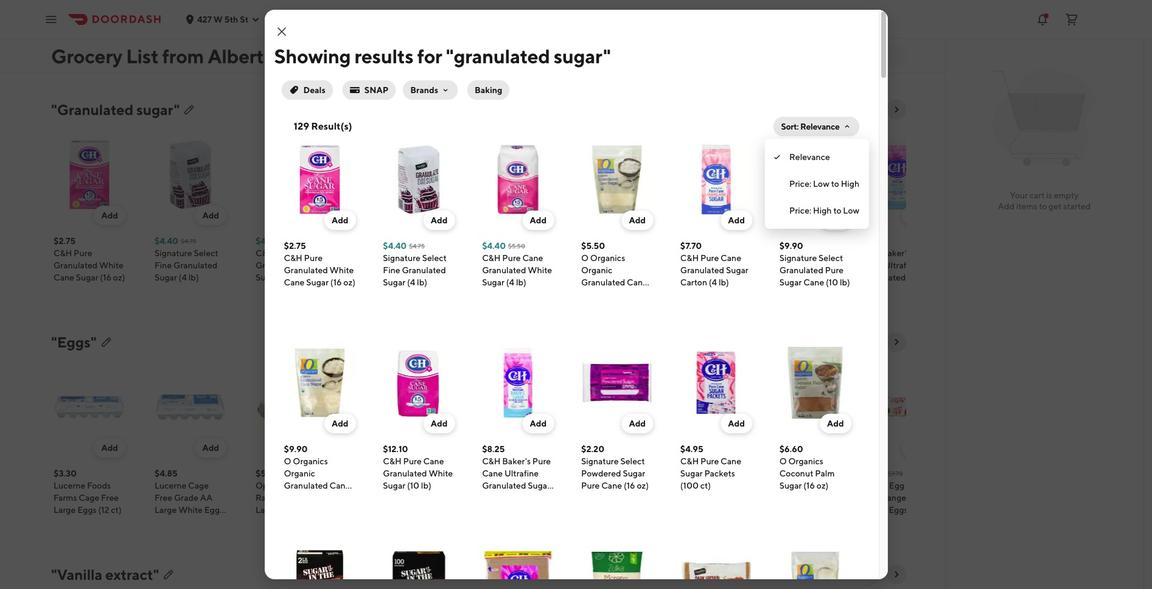 Task type: vqa. For each thing, say whether or not it's contained in the screenshot.


Task type: locate. For each thing, give the bounding box(es) containing it.
low down price: low to high
[[843, 206, 860, 215]]

$4.95 for cane
[[680, 444, 703, 454]]

$12.10 c&h pure cane granulated white sugar (10 lb) down price: high to low button
[[761, 236, 831, 282]]

$3.85 lucerne white eggs extra large (12 ct)
[[660, 469, 725, 515]]

0 vertical spatial all
[[831, 337, 841, 347]]

1 range from the left
[[256, 493, 281, 503]]

1 horizontal spatial $6.60
[[780, 444, 803, 454]]

challenge down $4.20
[[155, 16, 194, 26]]

1 vertical spatial grade
[[174, 493, 198, 503]]

deals
[[303, 85, 326, 95]]

grass-
[[397, 16, 422, 26]]

$4.85 lucerne cage free grade aa large white eggs (18 ct)
[[155, 469, 224, 527]]

unsalted down fed
[[357, 40, 392, 50]]

1 challenge from the left
[[155, 16, 194, 26]]

(18 down xl
[[801, 493, 813, 503]]

1 vertical spatial (18
[[502, 505, 514, 515]]

(18 down the 'best'
[[502, 505, 514, 515]]

427 w 5th st
[[197, 14, 249, 24]]

0 vertical spatial ultrafine
[[884, 261, 919, 270]]

$6.60 inside $6.60 o organics coconut palm sugar (16 oz)
[[780, 444, 803, 454]]

sugar"
[[554, 44, 611, 68], [136, 101, 180, 118]]

1 vertical spatial see
[[815, 570, 830, 580]]

2 0 in cart. click to edit quantity image from the top
[[902, 438, 934, 458]]

kerrygold for unsalted
[[458, 16, 496, 26]]

cage
[[188, 481, 209, 491], [807, 481, 828, 491], [79, 493, 99, 503]]

0 horizontal spatial grade
[[174, 493, 198, 503]]

$9.90 o organics organic granulated cane sugar (64 oz)
[[660, 236, 726, 295], [284, 444, 350, 503]]

lucerne down $3.85
[[660, 481, 692, 491]]

all left previous icon
[[831, 570, 841, 580]]

1 see all button from the top
[[808, 332, 848, 352]]

0 in cart. click to edit quantity image
[[902, 206, 934, 225], [902, 438, 934, 458]]

$5.50 inside $5.50 open nature free range brown aa large eggs (12 ct)
[[256, 469, 280, 478]]

1 horizontal spatial $8.25
[[862, 236, 885, 246]]

free
[[308, 481, 326, 491], [101, 493, 119, 503], [155, 493, 172, 503], [482, 493, 500, 503], [761, 493, 779, 503], [862, 493, 880, 503]]

1 horizontal spatial grade
[[357, 505, 381, 515]]

large right extra
[[703, 493, 725, 503]]

1 horizontal spatial $7.70 c&h pure cane granulated sugar carton (4 lb)
[[680, 241, 749, 287]]

farms inside $3.30 lucerne foods farms cage free large eggs (12 ct)
[[54, 493, 77, 503]]

$4.95 for pure
[[458, 4, 481, 13]]

deals button
[[279, 78, 335, 102], [282, 80, 333, 100]]

(12 inside $8.80 vital farms pasture-raised grade a large eggs (12 ct)
[[378, 517, 389, 527]]

ct) inside $8.80 land o'lakes unsalted butter sticks (4 ct)
[[290, 40, 301, 50]]

(8 up baking on the left
[[484, 40, 492, 50]]

0 vertical spatial $12.10 c&h pure cane granulated white sugar (10 lb)
[[761, 236, 831, 282]]

see all button for "eggs"
[[808, 332, 848, 352]]

ct) inside $5.50 open nature free range brown aa large eggs (12 ct)
[[313, 505, 324, 515]]

relevance inside dropdown button
[[800, 122, 840, 131]]

0 vertical spatial high
[[841, 179, 860, 189]]

lucerne inside $3.85 lucerne white eggs extra large (12 ct)
[[660, 481, 692, 491]]

packets
[[705, 469, 735, 478]]

grade down pasture-
[[357, 505, 381, 515]]

baking button
[[465, 78, 512, 102], [468, 80, 510, 100]]

$6.60 up coconut
[[780, 444, 803, 454]]

1 vertical spatial next image
[[892, 570, 902, 580]]

ct)
[[290, 40, 301, 50], [700, 481, 711, 491], [814, 493, 825, 503], [111, 505, 122, 515], [313, 505, 324, 515], [515, 505, 526, 515], [592, 505, 603, 515], [673, 505, 683, 515], [922, 505, 933, 515], [168, 517, 178, 527], [390, 517, 401, 527]]

grade down $4.85
[[174, 493, 198, 503]]

0 horizontal spatial (18
[[155, 517, 166, 527]]

unsalted inside $5.50 challenge butter unsalted whipped butter (8 oz)
[[862, 28, 897, 38]]

coconut
[[780, 469, 814, 478]]

2 horizontal spatial $7.70
[[888, 470, 903, 477]]

2 horizontal spatial grade
[[604, 481, 629, 491]]

c&h inside $4.95 c&h pure cane sugar packets (100 ct)
[[680, 457, 699, 466]]

sugar inside $2.20 signature select powdered sugar pure cane (16 oz)
[[623, 469, 645, 478]]

ct) inside eggland's best cage-free brown eggs large (18 ct)
[[515, 505, 526, 515]]

$9.90 signature select granulated pure sugar cane (10 lb)
[[559, 236, 630, 282], [780, 241, 850, 287]]

vital
[[357, 481, 375, 491]]

0 horizontal spatial (32
[[381, 285, 393, 295]]

zulka pure cane sugar (4 lb) image
[[581, 550, 653, 589]]

2 see from the top
[[815, 570, 830, 580]]

0 in cart. click to edit quantity image for "granulated sugar"
[[902, 206, 934, 225]]

1 vertical spatial $12.10
[[383, 444, 408, 454]]

$4.95 inside $4.95 $7.15 kerrygold grass- fed pure irish unsalted butter (8 oz)
[[357, 4, 380, 13]]

results
[[355, 44, 414, 68]]

$6.60 up "happy"
[[862, 469, 886, 478]]

1 see from the top
[[815, 337, 830, 347]]

c&h
[[54, 248, 72, 258], [256, 248, 274, 258], [458, 248, 476, 258], [761, 248, 779, 258], [862, 248, 880, 258], [284, 253, 302, 263], [482, 253, 501, 263], [680, 253, 699, 263], [383, 457, 402, 466], [482, 457, 501, 466], [680, 457, 699, 466]]

organics inside $6.60 o organics grade a large brown eggs (12 ct)
[[568, 481, 603, 491]]

1 vertical spatial sugar"
[[136, 101, 180, 118]]

$5.50 inside $5.50 challenge butter unsalted whipped butter (8 oz)
[[862, 4, 886, 13]]

previous image
[[867, 570, 877, 580]]

eggland's
[[458, 481, 496, 491]]

butter inside $4.95 $7.15 kerrygold pure irish unsalted butter (8 oz)
[[458, 40, 483, 50]]

to left get
[[1039, 201, 1047, 211]]

organics
[[366, 248, 401, 258], [669, 248, 704, 258], [590, 253, 625, 263], [293, 457, 328, 466], [789, 457, 824, 466], [568, 481, 603, 491]]

irish inside $4.95 $7.15 kerrygold grass- fed pure irish unsalted butter (8 oz)
[[394, 28, 410, 38]]

2 challenge from the left
[[862, 16, 902, 26]]

0 horizontal spatial farms
[[54, 493, 77, 503]]

ct) inside $3.85 lucerne white eggs extra large (12 ct)
[[673, 505, 683, 515]]

1 price: from the top
[[790, 179, 812, 189]]

eggs inside $6.60 o organics grade a large brown eggs (12 ct)
[[559, 505, 578, 515]]

(16 inside $4.40 $4.95 lucerne foods sweet cream butter unsalted (16 oz)
[[54, 52, 65, 62]]

lucerne inside the $5.70 lucerne xl cage free eggs (18 ct)
[[761, 481, 793, 491]]

challenge for $5.50
[[862, 16, 902, 26]]

$12.10 up the raised
[[383, 444, 408, 454]]

$6.60 inside $6.60 o organics grade a large brown eggs (12 ct)
[[559, 469, 583, 478]]

2 range from the left
[[881, 493, 906, 503]]

range inside $5.50 open nature free range brown aa large eggs (12 ct)
[[256, 493, 281, 503]]

relevance
[[800, 122, 840, 131], [790, 152, 830, 162]]

free inside $4.85 lucerne cage free grade aa large white eggs (18 ct)
[[155, 493, 172, 503]]

1 vertical spatial high
[[813, 206, 832, 215]]

0 vertical spatial relevance
[[800, 122, 840, 131]]

1 vertical spatial foods
[[87, 481, 111, 491]]

aa
[[200, 493, 213, 503], [309, 493, 322, 503]]

(12 inside $6.60 $7.70 happy egg co. free range large brown eggs (12 ct)
[[910, 505, 921, 515]]

update list image
[[318, 51, 328, 61], [185, 105, 194, 114], [101, 337, 111, 347]]

to down price: low to high
[[834, 206, 842, 215]]

2 price: from the top
[[790, 206, 812, 215]]

butter
[[196, 16, 221, 26], [903, 16, 928, 26], [292, 28, 317, 38], [54, 40, 78, 50], [393, 40, 418, 50], [458, 40, 483, 50], [900, 40, 925, 50]]

lb)
[[189, 273, 199, 282], [290, 273, 300, 282], [496, 273, 506, 282], [619, 273, 630, 282], [799, 273, 809, 282], [417, 278, 427, 287], [516, 278, 526, 287], [719, 278, 729, 287], [840, 278, 850, 287], [872, 285, 882, 295], [421, 481, 431, 491], [492, 493, 502, 503]]

high up price: high to low
[[841, 179, 860, 189]]

$8.80 inside $8.80 vital farms pasture-raised grade a large eggs (12 ct)
[[357, 469, 380, 478]]

1 horizontal spatial low
[[843, 206, 860, 215]]

o inside $6.60 o organics grade a large brown eggs (12 ct)
[[559, 481, 566, 491]]

irish up showing results for "granulated sugar"
[[458, 28, 474, 38]]

2 see all button from the top
[[808, 565, 848, 584]]

organics inside $6.60 o organics coconut palm sugar (16 oz)
[[789, 457, 824, 466]]

(8 inside $4.95 $7.15 kerrygold grass- fed pure irish unsalted butter (8 oz)
[[420, 40, 428, 50]]

2 vertical spatial (18
[[155, 517, 166, 527]]

0 horizontal spatial $9.90 o organics organic granulated cane sugar (64 oz)
[[284, 444, 350, 503]]

(8 inside $5.50 challenge butter unsalted whipped butter (8 oz)
[[862, 52, 870, 62]]

free inside $3.30 lucerne foods farms cage free large eggs (12 ct)
[[101, 493, 119, 503]]

lucerne for $4.85
[[155, 481, 186, 491]]

a
[[559, 493, 565, 503], [383, 505, 389, 515]]

0 vertical spatial 0 in cart. click to edit quantity image
[[902, 206, 934, 225]]

0 vertical spatial price:
[[790, 179, 812, 189]]

large down the co.
[[908, 493, 930, 503]]

0 horizontal spatial $2.75
[[54, 236, 76, 246]]

2 horizontal spatial (18
[[801, 493, 813, 503]]

$7.15 inside $4.95 $7.15 kerrygold pure irish unsalted butter (8 oz)
[[483, 5, 497, 12]]

1 horizontal spatial kerrygold
[[458, 16, 496, 26]]

(16
[[54, 52, 65, 62], [100, 273, 111, 282], [330, 278, 342, 287], [624, 481, 635, 491], [804, 481, 815, 491]]

st
[[240, 14, 249, 24]]

$7.15
[[761, 4, 781, 13], [382, 5, 396, 12], [483, 5, 497, 12], [685, 5, 699, 12]]

aa inside $5.50 open nature free range brown aa large eggs (12 ct)
[[309, 493, 322, 503]]

$12.10 down price: high to low button
[[761, 236, 786, 246]]

(18
[[801, 493, 813, 503], [502, 505, 514, 515], [155, 517, 166, 527]]

$6.60 o organics grade a large brown eggs (12 ct)
[[559, 469, 629, 515]]

large down the raised
[[391, 505, 413, 515]]

lucerne down $5.70
[[761, 481, 793, 491]]

list
[[126, 44, 159, 68]]

1 vertical spatial see all button
[[808, 565, 848, 584]]

1 horizontal spatial $8.25 c&h baker's pure cane ultrafine granulated sugar (4 lb)
[[862, 236, 931, 295]]

$3.85
[[660, 469, 682, 478]]

1 all from the top
[[831, 337, 841, 347]]

1 vertical spatial a
[[383, 505, 389, 515]]

lucerne
[[54, 16, 85, 26], [54, 481, 85, 491], [155, 481, 186, 491], [660, 481, 692, 491], [761, 481, 793, 491]]

1 horizontal spatial sugar"
[[554, 44, 611, 68]]

grocery
[[51, 44, 122, 68]]

large
[[567, 493, 589, 503], [703, 493, 725, 503], [908, 493, 930, 503], [54, 505, 76, 515], [155, 505, 177, 515], [256, 505, 278, 515], [391, 505, 413, 515], [479, 505, 501, 515]]

brown
[[282, 493, 308, 503], [502, 493, 527, 503], [591, 493, 616, 503], [862, 505, 887, 515]]

pure inside $4.95 $7.15 kerrygold pure irish unsalted butter (8 oz)
[[498, 16, 516, 26]]

2 aa from the left
[[309, 493, 322, 503]]

0 vertical spatial foods
[[87, 16, 111, 26]]

pure
[[498, 16, 516, 26], [373, 28, 392, 38], [74, 248, 92, 258], [276, 248, 294, 258], [478, 248, 496, 258], [781, 248, 800, 258], [912, 248, 931, 258], [304, 253, 323, 263], [502, 253, 521, 263], [701, 253, 719, 263], [605, 261, 623, 270], [825, 265, 844, 275], [403, 457, 422, 466], [532, 457, 551, 466], [701, 457, 719, 466], [581, 481, 600, 491]]

1 vertical spatial $8.25
[[482, 444, 505, 454]]

baker's
[[882, 248, 911, 258], [502, 457, 531, 466]]

large down cage-
[[479, 505, 501, 515]]

$12.10 c&h pure cane granulated white sugar (10 lb)
[[761, 236, 831, 282], [383, 444, 453, 491]]

0 vertical spatial sugar"
[[554, 44, 611, 68]]

c&h pure cane sugar packets (100 ct) image
[[680, 347, 752, 419]]

signature
[[155, 248, 192, 258], [559, 248, 596, 258], [383, 253, 421, 263], [780, 253, 817, 263], [581, 457, 619, 466]]

2 all from the top
[[831, 570, 841, 580]]

challenge up whipped
[[862, 16, 902, 26]]

0 vertical spatial a
[[559, 493, 565, 503]]

large down open
[[256, 505, 278, 515]]

update list image left delete list image
[[318, 51, 328, 61]]

grade down powdered
[[604, 481, 629, 491]]

unsalted up 'european'
[[155, 28, 190, 38]]

lucerne down $4.85
[[155, 481, 186, 491]]

2 foods from the top
[[87, 481, 111, 491]]

$8.25
[[862, 236, 885, 246], [482, 444, 505, 454]]

$5.70 lucerne xl cage free eggs (18 ct)
[[761, 469, 828, 503]]

brands button
[[403, 80, 458, 100]]

$4.95 for grass-
[[357, 4, 380, 13]]

2 vertical spatial grade
[[357, 505, 381, 515]]

(8 inside $4.95 $7.15 kerrygold pure irish unsalted butter (8 oz)
[[484, 40, 492, 50]]

2 horizontal spatial update list image
[[318, 51, 328, 61]]

0 vertical spatial (18
[[801, 493, 813, 503]]

2 next image from the top
[[892, 570, 902, 580]]

(4
[[280, 40, 289, 50], [179, 273, 187, 282], [280, 273, 288, 282], [486, 273, 494, 282], [407, 278, 415, 287], [506, 278, 514, 287], [709, 278, 717, 287], [862, 285, 870, 295], [482, 493, 490, 503]]

brown inside eggland's best cage-free brown eggs large (18 ct)
[[502, 493, 527, 503]]

lucerne inside $4.40 $4.95 lucerne foods sweet cream butter unsalted (16 oz)
[[54, 16, 85, 26]]

relevance up 'price: low to high' button
[[790, 152, 830, 162]]

0 horizontal spatial $6.60
[[559, 469, 583, 478]]

unsalted
[[155, 28, 190, 38], [256, 28, 291, 38], [476, 28, 511, 38], [862, 28, 897, 38], [80, 40, 115, 50], [357, 40, 392, 50]]

to for high
[[831, 179, 839, 189]]

large down powdered
[[567, 493, 589, 503]]

(64
[[684, 285, 697, 295], [308, 493, 321, 503]]

next image
[[892, 337, 902, 347]]

(18 down $4.85
[[155, 517, 166, 527]]

large down $4.85
[[155, 505, 177, 515]]

1 horizontal spatial farms
[[377, 481, 400, 491]]

kerrygold up "granulated
[[458, 16, 496, 26]]

pure inside $2.20 signature select powdered sugar pure cane (16 oz)
[[581, 481, 600, 491]]

snap button
[[340, 78, 398, 102], [343, 80, 396, 100]]

o inside $6.60 o organics coconut palm sugar (16 oz)
[[780, 457, 787, 466]]

0 horizontal spatial irish
[[394, 28, 410, 38]]

5th
[[224, 14, 238, 24]]

relevance inside button
[[790, 152, 830, 162]]

brown down nature
[[282, 493, 308, 503]]

1 next image from the top
[[892, 105, 902, 114]]

low up price: high to low
[[813, 179, 830, 189]]

eggs inside $8.80 vital farms pasture-raised grade a large eggs (12 ct)
[[357, 517, 376, 527]]

1 horizontal spatial $4.40 $5.50 c&h pure cane granulated white sugar (4 lb)
[[482, 241, 552, 287]]

brands
[[410, 85, 438, 95]]

$8.80 for $8.80
[[559, 4, 582, 13]]

to
[[831, 179, 839, 189], [1039, 201, 1047, 211], [834, 206, 842, 215]]

1 horizontal spatial $5.50 o organics organic granulated cane sugar (32 oz)
[[581, 241, 648, 299]]

low
[[813, 179, 830, 189], [843, 206, 860, 215]]

$5.50 open nature free range brown aa large eggs (12 ct)
[[256, 469, 326, 515]]

update list image for "granulated sugar"
[[185, 105, 194, 114]]

challenge for $4.20
[[155, 16, 194, 26]]

lucerne inside $3.30 lucerne foods farms cage free large eggs (12 ct)
[[54, 481, 85, 491]]

relevance button
[[765, 144, 869, 170]]

unsalted down cream
[[80, 40, 115, 50]]

kerrygold for pure
[[357, 16, 395, 26]]

butter inside $4.95 $7.15 kerrygold grass- fed pure irish unsalted butter (8 oz)
[[393, 40, 418, 50]]

range down open
[[256, 493, 281, 503]]

2 irish from the left
[[458, 28, 474, 38]]

2 horizontal spatial cage
[[807, 481, 828, 491]]

unsalted up sticks
[[256, 28, 291, 38]]

update list image right "eggs"
[[101, 337, 111, 347]]

empty retail cart image
[[987, 61, 1102, 175]]

1 horizontal spatial $12.10 c&h pure cane granulated white sugar (10 lb)
[[761, 236, 831, 282]]

0 vertical spatial $9.90 o organics organic granulated cane sugar (64 oz)
[[660, 236, 726, 295]]

c&h pure cane granulated sugar carton (4 lb) image
[[680, 144, 752, 215]]

0 horizontal spatial (64
[[308, 493, 321, 503]]

1 horizontal spatial irish
[[458, 28, 474, 38]]

price: inside price: high to low button
[[790, 206, 812, 215]]

lucerne for $3.30
[[54, 481, 85, 491]]

kerrygold up fed
[[357, 16, 395, 26]]

(12 inside $5.50 open nature free range brown aa large eggs (12 ct)
[[300, 505, 311, 515]]

irish down grass-
[[394, 28, 410, 38]]

signature select powdered sugar pure cane (16 oz) image
[[581, 347, 653, 419]]

price: up price: high to low button
[[790, 179, 812, 189]]

irish inside $4.95 $7.15 kerrygold pure irish unsalted butter (8 oz)
[[458, 28, 474, 38]]

2 kerrygold from the left
[[458, 16, 496, 26]]

1 horizontal spatial fine
[[383, 265, 400, 275]]

0 vertical spatial baker's
[[882, 248, 911, 258]]

ultrafine
[[884, 261, 919, 270], [505, 469, 539, 478]]

cage inside $4.85 lucerne cage free grade aa large white eggs (18 ct)
[[188, 481, 209, 491]]

0 vertical spatial grade
[[604, 481, 629, 491]]

oz) inside $4.95 $7.15 kerrygold pure irish unsalted butter (8 oz)
[[494, 40, 506, 50]]

foods inside $4.40 $4.95 lucerne foods sweet cream butter unsalted (16 oz)
[[87, 16, 111, 26]]

0 vertical spatial see all button
[[808, 332, 848, 352]]

o organics organic powdered sugar (24 oz) image
[[780, 550, 851, 589]]

eggs
[[660, 493, 679, 503], [780, 493, 800, 503], [77, 505, 97, 515], [204, 505, 224, 515], [279, 505, 299, 515], [458, 505, 477, 515], [559, 505, 578, 515], [889, 505, 908, 515], [357, 517, 376, 527]]

c&h pure granulated white cane sugar (16 oz) image
[[284, 144, 356, 215]]

brown down the 'best'
[[502, 493, 527, 503]]

relevance right sort:
[[800, 122, 840, 131]]

farms down $3.30
[[54, 493, 77, 503]]

price: down 'price: low to high' button
[[790, 206, 812, 215]]

1 horizontal spatial challenge
[[862, 16, 902, 26]]

a inside $8.80 vital farms pasture-raised grade a large eggs (12 ct)
[[383, 505, 389, 515]]

0 horizontal spatial aa
[[200, 493, 213, 503]]

o organics coconut palm sugar (16 oz) image
[[780, 347, 851, 419]]

high down price: low to high
[[813, 206, 832, 215]]

$4.75
[[181, 237, 196, 245], [409, 242, 425, 250]]

open menu image
[[44, 12, 58, 26]]

$12.10 c&h pure cane granulated white sugar (10 lb) up the raised
[[383, 444, 453, 491]]

see all
[[815, 337, 841, 347], [815, 570, 841, 580]]

select inside $2.20 signature select powdered sugar pure cane (16 oz)
[[621, 457, 645, 466]]

$5.70
[[761, 469, 784, 478]]

oz) inside $2.20 signature select powdered sugar pure cane (16 oz)
[[637, 481, 649, 491]]

1 horizontal spatial range
[[881, 493, 906, 503]]

$7.15 inside $4.95 $7.15 kerrygold grass- fed pure irish unsalted butter (8 oz)
[[382, 5, 396, 12]]

"vanilla extract"
[[51, 566, 159, 583]]

update list image down from at the left
[[185, 105, 194, 114]]

cane
[[296, 248, 317, 258], [498, 248, 519, 258], [801, 248, 822, 258], [523, 253, 543, 263], [721, 253, 741, 263], [862, 261, 883, 270], [54, 273, 74, 282], [402, 273, 423, 282], [583, 273, 604, 282], [706, 273, 726, 282], [284, 278, 305, 287], [627, 278, 648, 287], [804, 278, 824, 287], [423, 457, 444, 466], [721, 457, 741, 466], [482, 469, 503, 478], [330, 481, 350, 491], [602, 481, 622, 491]]

1 horizontal spatial update list image
[[185, 105, 194, 114]]

$7.15 for kerrygold grass- fed pure irish unsalted butter (8 oz)
[[382, 5, 396, 12]]

kerrygold inside $4.95 $7.15 kerrygold pure irish unsalted butter (8 oz)
[[458, 16, 496, 26]]

0 horizontal spatial $8.25
[[482, 444, 505, 454]]

(8 down grass-
[[420, 40, 428, 50]]

1 see all from the top
[[815, 337, 841, 347]]

0 horizontal spatial kerrygold
[[357, 16, 395, 26]]

(12
[[98, 505, 109, 515], [300, 505, 311, 515], [580, 505, 591, 515], [660, 505, 671, 515], [910, 505, 921, 515], [378, 517, 389, 527]]

$8.80 for $8.80 land o'lakes unsalted butter sticks (4 ct)
[[256, 4, 279, 13]]

price: for price: high to low
[[790, 206, 812, 215]]

1 aa from the left
[[200, 493, 213, 503]]

unsalted inside $4.40 $4.95 lucerne foods sweet cream butter unsalted (16 oz)
[[80, 40, 115, 50]]

grade inside $6.60 o organics grade a large brown eggs (12 ct)
[[604, 481, 629, 491]]

1 vertical spatial update list image
[[185, 105, 194, 114]]

to inside 'price: low to high' button
[[831, 179, 839, 189]]

next image
[[892, 105, 902, 114], [892, 570, 902, 580]]

price: for price: low to high
[[790, 179, 812, 189]]

farms up the raised
[[377, 481, 400, 491]]

(18 inside the $5.70 lucerne xl cage free eggs (18 ct)
[[801, 493, 813, 503]]

unsalted up whipped
[[862, 28, 897, 38]]

ct) inside $8.80 vital farms pasture-raised grade a large eggs (12 ct)
[[390, 517, 401, 527]]

0 horizontal spatial baker's
[[502, 457, 531, 466]]

1 vertical spatial all
[[831, 570, 841, 580]]

all left next icon
[[831, 337, 841, 347]]

0 vertical spatial $12.10
[[761, 236, 786, 246]]

1 horizontal spatial $2.75
[[284, 241, 306, 251]]

1 foods from the top
[[87, 16, 111, 26]]

1 kerrygold from the left
[[357, 16, 395, 26]]

$7.70 inside $6.60 $7.70 happy egg co. free range large brown eggs (12 ct)
[[888, 470, 903, 477]]

large down $3.30
[[54, 505, 76, 515]]

1 vertical spatial 0 in cart. click to edit quantity image
[[902, 438, 934, 458]]

0 vertical spatial see all
[[815, 337, 841, 347]]

large inside $6.60 o organics grade a large brown eggs (12 ct)
[[567, 493, 589, 503]]

carton
[[458, 273, 485, 282], [680, 278, 707, 287]]

o organics organic granulated cane sugar (64 oz) image
[[284, 347, 356, 419]]

$5.50
[[862, 4, 886, 13], [357, 236, 381, 246], [282, 237, 299, 245], [581, 241, 605, 251], [508, 242, 525, 250], [256, 469, 280, 478]]

unsalted up "granulated
[[476, 28, 511, 38]]

0 vertical spatial $8.25 c&h baker's pure cane ultrafine granulated sugar (4 lb)
[[862, 236, 931, 295]]

(8 right style
[[215, 40, 223, 50]]

1 horizontal spatial carton
[[680, 278, 707, 287]]

0 horizontal spatial challenge
[[155, 16, 194, 26]]

brown down "happy"
[[862, 505, 887, 515]]

$4.40
[[54, 4, 77, 13], [155, 236, 178, 246], [256, 236, 279, 246], [383, 241, 407, 251], [482, 241, 506, 251]]

c&h pure cane dark brown sugar zip pak (32 oz) image
[[482, 550, 554, 589]]

"granulated
[[446, 44, 550, 68]]

0 horizontal spatial a
[[383, 505, 389, 515]]

2 vertical spatial update list image
[[101, 337, 111, 347]]

0 horizontal spatial low
[[813, 179, 830, 189]]

2 see all from the top
[[815, 570, 841, 580]]

0 horizontal spatial range
[[256, 493, 281, 503]]

lucerne up sweet on the top left
[[54, 16, 85, 26]]

range
[[256, 493, 281, 503], [881, 493, 906, 503]]

$6.60 o organics coconut palm sugar (16 oz)
[[780, 444, 835, 491]]

to up price: high to low
[[831, 179, 839, 189]]

sugar in the raw turbinado cane sugar packets (100 ct) image
[[383, 550, 455, 589]]

0 horizontal spatial $4.40 $5.50 c&h pure cane granulated white sugar (4 lb)
[[256, 236, 326, 282]]

(8 down whipped
[[862, 52, 870, 62]]

close showing results for "granulated sugar" image
[[274, 24, 289, 39]]

$6.60 down $2.20
[[559, 469, 583, 478]]

1 horizontal spatial (64
[[684, 285, 697, 295]]

2 horizontal spatial $6.60
[[862, 469, 886, 478]]

range inside $6.60 $7.70 happy egg co. free range large brown eggs (12 ct)
[[881, 493, 906, 503]]

1 vertical spatial $9.90 o organics organic granulated cane sugar (64 oz)
[[284, 444, 350, 503]]

0 horizontal spatial cage
[[79, 493, 99, 503]]

1 vertical spatial see all
[[815, 570, 841, 580]]

lucerne down $3.30
[[54, 481, 85, 491]]

extract"
[[105, 566, 159, 583]]

0 horizontal spatial update list image
[[101, 337, 111, 347]]

price: low to high
[[790, 179, 860, 189]]

c&h pure cane granulated white sugar (4 lb) image
[[482, 144, 554, 215]]

1 0 in cart. click to edit quantity image from the top
[[902, 206, 934, 225]]

$4.40 $5.50 c&h pure cane granulated white sugar (4 lb)
[[256, 236, 326, 282], [482, 241, 552, 287]]

1 irish from the left
[[394, 28, 410, 38]]

price:
[[790, 179, 812, 189], [790, 206, 812, 215]]

range down egg
[[881, 493, 906, 503]]

sugar inside $4.95 c&h pure cane sugar packets (100 ct)
[[680, 469, 703, 478]]

brown down powdered
[[591, 493, 616, 503]]

organic
[[357, 261, 388, 270], [660, 261, 691, 270], [581, 265, 613, 275], [284, 469, 315, 478]]

free inside $6.60 $7.70 happy egg co. free range large brown eggs (12 ct)
[[862, 493, 880, 503]]

eggs inside $3.85 lucerne white eggs extra large (12 ct)
[[660, 493, 679, 503]]

1 vertical spatial $12.10 c&h pure cane granulated white sugar (10 lb)
[[383, 444, 453, 491]]



Task type: describe. For each thing, give the bounding box(es) containing it.
0 vertical spatial $8.25
[[862, 236, 885, 246]]

free inside $5.50 open nature free range brown aa large eggs (12 ct)
[[308, 481, 326, 491]]

next image for sugar"
[[892, 105, 902, 114]]

0 horizontal spatial sugar"
[[136, 101, 180, 118]]

farms inside $8.80 vital farms pasture-raised grade a large eggs (12 ct)
[[377, 481, 400, 491]]

eggs inside the $5.70 lucerne xl cage free eggs (18 ct)
[[780, 493, 800, 503]]

butter inside '$4.20 challenge butter unsalted european style (8 oz)'
[[196, 16, 221, 26]]

1 horizontal spatial $9.90 o organics organic granulated cane sugar (64 oz)
[[660, 236, 726, 295]]

fed
[[357, 28, 372, 38]]

large inside $5.50 open nature free range brown aa large eggs (12 ct)
[[256, 505, 278, 515]]

0 in cart. click to edit quantity image for "eggs"
[[902, 438, 934, 458]]

$4.85
[[155, 469, 178, 478]]

land
[[256, 16, 275, 26]]

free inside eggland's best cage-free brown eggs large (18 ct)
[[482, 493, 500, 503]]

large inside $4.85 lucerne cage free grade aa large white eggs (18 ct)
[[155, 505, 177, 515]]

result(s)
[[311, 121, 352, 132]]

notification bell image
[[1035, 12, 1050, 26]]

"granulated
[[51, 101, 133, 118]]

large inside eggland's best cage-free brown eggs large (18 ct)
[[479, 505, 501, 515]]

0 horizontal spatial $4.75
[[181, 237, 196, 245]]

from
[[162, 44, 204, 68]]

large inside $8.80 vital farms pasture-raised grade a large eggs (12 ct)
[[391, 505, 413, 515]]

ct) inside $6.60 $7.70 happy egg co. free range large brown eggs (12 ct)
[[922, 505, 933, 515]]

"eggs"
[[51, 334, 97, 351]]

aa inside $4.85 lucerne cage free grade aa large white eggs (18 ct)
[[200, 493, 213, 503]]

0 items, open order cart image
[[1065, 12, 1079, 26]]

(16 inside $6.60 o organics coconut palm sugar (16 oz)
[[804, 481, 815, 491]]

$2.20 signature select powdered sugar pure cane (16 oz)
[[581, 444, 649, 491]]

see for "eggs"
[[815, 337, 830, 347]]

(12 inside $3.85 lucerne white eggs extra large (12 ct)
[[660, 505, 671, 515]]

(8 inside '$4.20 challenge butter unsalted european style (8 oz)'
[[215, 40, 223, 50]]

see all button for "vanilla extract"
[[808, 565, 848, 584]]

$8.80 vital farms pasture-raised grade a large eggs (12 ct)
[[357, 469, 416, 527]]

0 horizontal spatial $12.10 c&h pure cane granulated white sugar (10 lb)
[[383, 444, 453, 491]]

eggs inside $6.60 $7.70 happy egg co. free range large brown eggs (12 ct)
[[889, 505, 908, 515]]

$6.60 for $6.60 o organics coconut palm sugar (16 oz)
[[780, 444, 803, 454]]

eggs inside eggland's best cage-free brown eggs large (18 ct)
[[458, 505, 477, 515]]

$4.95 $7.15 kerrygold pure irish unsalted butter (8 oz)
[[458, 4, 516, 50]]

cage inside the $5.70 lucerne xl cage free eggs (18 ct)
[[807, 481, 828, 491]]

empty
[[1054, 191, 1079, 200]]

cage-
[[458, 493, 482, 503]]

update list image
[[164, 570, 174, 580]]

egg
[[889, 481, 905, 491]]

oz) inside '$4.20 challenge butter unsalted european style (8 oz)'
[[155, 52, 167, 62]]

see for "vanilla extract"
[[815, 570, 830, 580]]

ct) inside $4.85 lucerne cage free grade aa large white eggs (18 ct)
[[168, 517, 178, 527]]

eggs inside $5.50 open nature free range brown aa large eggs (12 ct)
[[279, 505, 299, 515]]

delete list image
[[345, 51, 355, 61]]

lucerne for $5.70
[[761, 481, 793, 491]]

$7.15 $8.80
[[761, 4, 800, 13]]

c&h pure cane granulated white sugar (10 lb) image
[[383, 347, 455, 419]]

brown inside $6.60 $7.70 happy egg co. free range large brown eggs (12 ct)
[[862, 505, 887, 515]]

update list image for "eggs"
[[101, 337, 111, 347]]

ct) inside $4.95 c&h pure cane sugar packets (100 ct)
[[700, 481, 711, 491]]

oz) inside $5.50 challenge butter unsalted whipped butter (8 oz)
[[872, 52, 884, 62]]

oz) inside $4.95 $7.15 kerrygold grass- fed pure irish unsalted butter (8 oz)
[[357, 52, 369, 62]]

0 horizontal spatial ultrafine
[[505, 469, 539, 478]]

(12 inside $3.30 lucerne foods farms cage free large eggs (12 ct)
[[98, 505, 109, 515]]

see all for "eggs"
[[815, 337, 841, 347]]

$8.80 for $8.80 vital farms pasture-raised grade a large eggs (12 ct)
[[357, 469, 380, 478]]

pure inside $4.95 $7.15 kerrygold grass- fed pure irish unsalted butter (8 oz)
[[373, 28, 392, 38]]

$6.60 $7.70 happy egg co. free range large brown eggs (12 ct)
[[862, 469, 933, 515]]

$4.95 $7.15 kerrygold grass- fed pure irish unsalted butter (8 oz)
[[357, 4, 428, 62]]

1 horizontal spatial baker's
[[882, 248, 911, 258]]

foods inside $3.30 lucerne foods farms cage free large eggs (12 ct)
[[87, 481, 111, 491]]

pasture-
[[357, 493, 390, 503]]

o organics organic granulated cane sugar (32 oz) image
[[581, 144, 653, 215]]

extra
[[681, 493, 701, 503]]

0 horizontal spatial $7.70 c&h pure cane granulated sugar carton (4 lb)
[[458, 236, 526, 282]]

0 horizontal spatial $5.50 o organics organic granulated cane sugar (32 oz)
[[357, 236, 423, 295]]

1 horizontal spatial high
[[841, 179, 860, 189]]

see all for "vanilla extract"
[[815, 570, 841, 580]]

$7.15 for $7.15
[[685, 5, 699, 12]]

$3.30 lucerne foods farms cage free large eggs (12 ct)
[[54, 469, 122, 515]]

next image for extract"
[[892, 570, 902, 580]]

1 vertical spatial low
[[843, 206, 860, 215]]

add inside your cart is empty add items to get started
[[998, 201, 1015, 211]]

free inside the $5.70 lucerne xl cage free eggs (18 ct)
[[761, 493, 779, 503]]

1 horizontal spatial (32
[[605, 290, 618, 299]]

1 vertical spatial (64
[[308, 493, 321, 503]]

large inside $3.85 lucerne white eggs extra large (12 ct)
[[703, 493, 725, 503]]

showing results for "granulated sugar"
[[274, 44, 611, 68]]

signature select dark brown sugar (16 oz) image
[[680, 550, 752, 589]]

to inside your cart is empty add items to get started
[[1039, 201, 1047, 211]]

unsalted inside $4.95 $7.15 kerrygold grass- fed pure irish unsalted butter (8 oz)
[[357, 40, 392, 50]]

$4.95 inside $4.40 $4.95 lucerne foods sweet cream butter unsalted (16 oz)
[[80, 5, 96, 12]]

unsalted inside $4.95 $7.15 kerrygold pure irish unsalted butter (8 oz)
[[476, 28, 511, 38]]

whipped
[[862, 40, 899, 50]]

1 horizontal spatial $4.75
[[409, 242, 425, 250]]

price: low to high button
[[765, 170, 869, 197]]

w
[[213, 14, 223, 24]]

$4.95 $7.15
[[660, 4, 699, 13]]

cart
[[1030, 191, 1045, 200]]

all for "vanilla extract"
[[831, 570, 841, 580]]

(18 inside eggland's best cage-free brown eggs large (18 ct)
[[502, 505, 514, 515]]

0 horizontal spatial fine
[[155, 261, 172, 270]]

(16 inside $2.20 signature select powdered sugar pure cane (16 oz)
[[624, 481, 635, 491]]

129 result(s)
[[294, 121, 352, 132]]

is
[[1047, 191, 1052, 200]]

xl
[[794, 481, 805, 491]]

sort: relevance
[[781, 122, 840, 131]]

cane inside $2.20 signature select powdered sugar pure cane (16 oz)
[[602, 481, 622, 491]]

large inside $6.60 $7.70 happy egg co. free range large brown eggs (12 ct)
[[908, 493, 930, 503]]

for
[[417, 44, 442, 68]]

sugar inside $6.60 o organics coconut palm sugar (16 oz)
[[780, 481, 802, 491]]

all for "eggs"
[[831, 337, 841, 347]]

0 vertical spatial (64
[[684, 285, 697, 295]]

snap
[[365, 85, 389, 95]]

c&h baker's pure cane ultrafine granulated sugar (4 lb) image
[[482, 347, 554, 419]]

0 horizontal spatial $7.70
[[458, 236, 479, 246]]

cage inside $3.30 lucerne foods farms cage free large eggs (12 ct)
[[79, 493, 99, 503]]

cream
[[80, 28, 106, 38]]

brown inside $6.60 o organics grade a large brown eggs (12 ct)
[[591, 493, 616, 503]]

baking
[[475, 85, 502, 95]]

get
[[1049, 201, 1062, 211]]

1 horizontal spatial $9.90 signature select granulated pure sugar cane (10 lb)
[[780, 241, 850, 287]]

showing
[[274, 44, 351, 68]]

427
[[197, 14, 212, 24]]

started
[[1064, 201, 1091, 211]]

sweet
[[54, 28, 78, 38]]

large inside $3.30 lucerne foods farms cage free large eggs (12 ct)
[[54, 505, 76, 515]]

Search Albertsons search field
[[678, 49, 897, 63]]

0 horizontal spatial $9.90 signature select granulated pure sugar cane (10 lb)
[[559, 236, 630, 282]]

your
[[1010, 191, 1028, 200]]

$4.95 c&h pure cane sugar packets (100 ct)
[[680, 444, 741, 491]]

eggs inside $3.30 lucerne foods farms cage free large eggs (12 ct)
[[77, 505, 97, 515]]

1 horizontal spatial ultrafine
[[884, 261, 919, 270]]

"vanilla
[[51, 566, 102, 583]]

(18 inside $4.85 lucerne cage free grade aa large white eggs (18 ct)
[[155, 517, 166, 527]]

palm
[[815, 469, 835, 478]]

co.
[[906, 481, 920, 491]]

brown inside $5.50 open nature free range brown aa large eggs (12 ct)
[[282, 493, 308, 503]]

1 vertical spatial baker's
[[502, 457, 531, 466]]

to for low
[[834, 206, 842, 215]]

$6.60 for $6.60 $7.70 happy egg co. free range large brown eggs (12 ct)
[[862, 469, 886, 478]]

427 w 5th st button
[[185, 14, 261, 24]]

eggland's best cage-free brown eggs large (18 ct)
[[458, 481, 527, 515]]

$4.20 challenge butter unsalted european style (8 oz)
[[155, 4, 223, 62]]

style
[[194, 40, 214, 50]]

butter inside $4.40 $4.95 lucerne foods sweet cream butter unsalted (16 oz)
[[54, 40, 78, 50]]

price: high to low
[[790, 206, 860, 215]]

(12 inside $6.60 o organics grade a large brown eggs (12 ct)
[[580, 505, 591, 515]]

1 horizontal spatial $7.70
[[680, 241, 702, 251]]

grade inside $8.80 vital farms pasture-raised grade a large eggs (12 ct)
[[357, 505, 381, 515]]

price: high to low button
[[765, 197, 869, 224]]

white inside $3.85 lucerne white eggs extra large (12 ct)
[[693, 481, 718, 491]]

1 horizontal spatial $4.40 $4.75 signature select fine granulated sugar (4 lb)
[[383, 241, 447, 287]]

white inside $4.85 lucerne cage free grade aa large white eggs (18 ct)
[[178, 505, 203, 515]]

happy
[[862, 481, 888, 491]]

sort: relevance button
[[774, 117, 859, 136]]

albertsons
[[208, 44, 304, 68]]

(100
[[680, 481, 699, 491]]

signature inside $2.20 signature select powdered sugar pure cane (16 oz)
[[581, 457, 619, 466]]

"granulated sugar"
[[51, 101, 180, 118]]

unsalted inside '$4.20 challenge butter unsalted european style (8 oz)'
[[155, 28, 190, 38]]

items
[[1016, 201, 1037, 211]]

sort:
[[781, 122, 799, 131]]

0 horizontal spatial $4.40 $4.75 signature select fine granulated sugar (4 lb)
[[155, 236, 218, 282]]

$5.50 challenge butter unsalted whipped butter (8 oz)
[[862, 4, 928, 62]]

$8.80 land o'lakes unsalted butter sticks (4 ct)
[[256, 4, 317, 50]]

$8.80 inside $7.15 $8.80
[[783, 5, 800, 12]]

o'lakes
[[277, 16, 308, 26]]

signature select fine granulated sugar (4 lb) image
[[383, 144, 455, 215]]

grocery list from albertsons
[[51, 44, 304, 68]]

sugar in the raw turbinado cane sugar (2 lb) image
[[284, 550, 356, 589]]

raised
[[390, 493, 416, 503]]

129
[[294, 121, 309, 132]]

european
[[155, 40, 192, 50]]

$7.15 for kerrygold pure irish unsalted butter (8 oz)
[[483, 5, 497, 12]]

$2.20
[[581, 444, 605, 454]]

0 horizontal spatial $12.10
[[383, 444, 408, 454]]

nature
[[280, 481, 307, 491]]

your cart is empty add items to get started
[[998, 191, 1091, 211]]

1 horizontal spatial $12.10
[[761, 236, 786, 246]]

0 horizontal spatial high
[[813, 206, 832, 215]]

$3.30
[[54, 469, 77, 478]]

0 horizontal spatial $8.25 c&h baker's pure cane ultrafine granulated sugar (4 lb)
[[482, 444, 551, 503]]

0 horizontal spatial carton
[[458, 273, 485, 282]]

grade inside $4.85 lucerne cage free grade aa large white eggs (18 ct)
[[174, 493, 198, 503]]

$4.40 $4.95 lucerne foods sweet cream butter unsalted (16 oz)
[[54, 4, 115, 62]]

open
[[256, 481, 278, 491]]

0 horizontal spatial $2.75 c&h pure granulated white cane sugar (16 oz)
[[54, 236, 125, 282]]

lucerne for $3.85
[[660, 481, 692, 491]]

sticks
[[256, 40, 279, 50]]

ct) inside the $5.70 lucerne xl cage free eggs (18 ct)
[[814, 493, 825, 503]]

1 horizontal spatial $2.75 c&h pure granulated white cane sugar (16 oz)
[[284, 241, 355, 287]]

(4 inside $8.80 land o'lakes unsalted butter sticks (4 ct)
[[280, 40, 289, 50]]

butter inside $8.80 land o'lakes unsalted butter sticks (4 ct)
[[292, 28, 317, 38]]

$4.40 inside $4.40 $4.95 lucerne foods sweet cream butter unsalted (16 oz)
[[54, 4, 77, 13]]

unsalted inside $8.80 land o'lakes unsalted butter sticks (4 ct)
[[256, 28, 291, 38]]

pure inside $4.95 c&h pure cane sugar packets (100 ct)
[[701, 457, 719, 466]]

$4.20
[[155, 4, 178, 13]]

ct) inside $6.60 o organics grade a large brown eggs (12 ct)
[[592, 505, 603, 515]]

a inside $6.60 o organics grade a large brown eggs (12 ct)
[[559, 493, 565, 503]]

eggs inside $4.85 lucerne cage free grade aa large white eggs (18 ct)
[[204, 505, 224, 515]]

powdered
[[581, 469, 621, 478]]

best
[[497, 481, 515, 491]]

$6.60 for $6.60 o organics grade a large brown eggs (12 ct)
[[559, 469, 583, 478]]

oz) inside $6.60 o organics coconut palm sugar (16 oz)
[[817, 481, 829, 491]]



